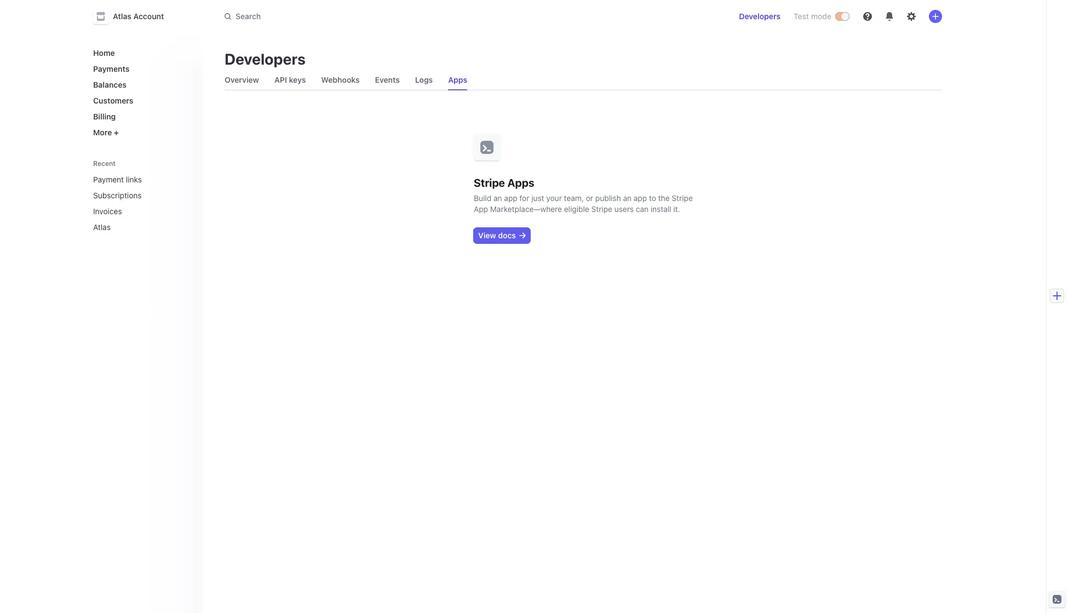 Task type: describe. For each thing, give the bounding box(es) containing it.
app
[[474, 204, 488, 214]]

team,
[[564, 193, 584, 203]]

invoices link
[[89, 202, 179, 220]]

links
[[126, 175, 142, 184]]

atlas account button
[[93, 9, 175, 24]]

help image
[[863, 12, 872, 21]]

1 vertical spatial developers
[[225, 50, 306, 68]]

it.
[[673, 204, 680, 214]]

payment
[[93, 175, 124, 184]]

apps inside stripe apps build an app for just your team, or publish an app to the stripe app marketplace—where eligible stripe users can install it.
[[507, 176, 534, 189]]

can
[[636, 204, 649, 214]]

more
[[93, 128, 112, 137]]

marketplace—where
[[490, 204, 562, 214]]

api keys link
[[270, 72, 310, 88]]

home link
[[89, 44, 194, 62]]

events
[[375, 75, 400, 84]]

webhooks
[[321, 75, 360, 84]]

apps inside apps link
[[448, 75, 467, 84]]

home
[[93, 48, 115, 58]]

install
[[651, 204, 671, 214]]

payments link
[[89, 60, 194, 78]]

atlas for atlas account
[[113, 12, 131, 21]]

overview
[[225, 75, 259, 84]]

eligible
[[564, 204, 589, 214]]

core navigation links element
[[89, 44, 194, 141]]

build
[[474, 193, 492, 203]]

1 app from the left
[[504, 193, 518, 203]]

logs
[[415, 75, 433, 84]]

balances
[[93, 80, 127, 89]]

+
[[114, 128, 119, 137]]

Search text field
[[218, 6, 527, 27]]

payment links link
[[89, 170, 179, 188]]

payments
[[93, 64, 129, 73]]

users
[[614, 204, 634, 214]]

keys
[[289, 75, 306, 84]]

for
[[520, 193, 529, 203]]

just
[[531, 193, 544, 203]]

balances link
[[89, 76, 194, 94]]

2 an from the left
[[623, 193, 632, 203]]

docs
[[498, 231, 516, 240]]

atlas link
[[89, 218, 179, 236]]

test
[[794, 12, 809, 21]]

test mode
[[794, 12, 832, 21]]

customers link
[[89, 91, 194, 110]]

stripe apps build an app for just your team, or publish an app to the stripe app marketplace—where eligible stripe users can install it.
[[474, 176, 693, 214]]



Task type: vqa. For each thing, say whether or not it's contained in the screenshot.
Paid button
no



Task type: locate. For each thing, give the bounding box(es) containing it.
recent element
[[82, 170, 203, 236]]

0 horizontal spatial atlas
[[93, 222, 111, 232]]

0 vertical spatial apps
[[448, 75, 467, 84]]

2 horizontal spatial stripe
[[672, 193, 693, 203]]

publish
[[595, 193, 621, 203]]

atlas
[[113, 12, 131, 21], [93, 222, 111, 232]]

or
[[586, 193, 593, 203]]

0 vertical spatial developers
[[739, 12, 781, 21]]

billing
[[93, 112, 116, 121]]

an up 'users'
[[623, 193, 632, 203]]

recent
[[93, 159, 116, 168]]

stripe
[[474, 176, 505, 189], [672, 193, 693, 203], [591, 204, 612, 214]]

customers
[[93, 96, 133, 105]]

api keys
[[274, 75, 306, 84]]

payment links
[[93, 175, 142, 184]]

mode
[[811, 12, 832, 21]]

view docs
[[478, 231, 516, 240]]

stripe up it.
[[672, 193, 693, 203]]

0 horizontal spatial stripe
[[474, 176, 505, 189]]

1 horizontal spatial developers
[[739, 12, 781, 21]]

logs link
[[411, 72, 437, 88]]

invoices
[[93, 207, 122, 216]]

webhooks link
[[317, 72, 364, 88]]

view
[[478, 231, 496, 240]]

apps
[[448, 75, 467, 84], [507, 176, 534, 189]]

app up the can
[[634, 193, 647, 203]]

overview link
[[220, 72, 263, 88]]

1 horizontal spatial atlas
[[113, 12, 131, 21]]

billing link
[[89, 107, 194, 125]]

stripe up build
[[474, 176, 505, 189]]

1 horizontal spatial an
[[623, 193, 632, 203]]

0 horizontal spatial developers
[[225, 50, 306, 68]]

account
[[133, 12, 164, 21]]

developers up api
[[225, 50, 306, 68]]

1 vertical spatial apps
[[507, 176, 534, 189]]

api
[[274, 75, 287, 84]]

an right build
[[494, 193, 502, 203]]

apps right logs at the top
[[448, 75, 467, 84]]

atlas account
[[113, 12, 164, 21]]

view docs link
[[474, 228, 530, 243]]

app left for
[[504, 193, 518, 203]]

atlas down invoices
[[93, 222, 111, 232]]

0 vertical spatial atlas
[[113, 12, 131, 21]]

0 horizontal spatial an
[[494, 193, 502, 203]]

1 vertical spatial stripe
[[672, 193, 693, 203]]

apps up for
[[507, 176, 534, 189]]

tab list
[[220, 70, 942, 90]]

subscriptions link
[[89, 186, 179, 204]]

atlas left account
[[113, 12, 131, 21]]

0 vertical spatial stripe
[[474, 176, 505, 189]]

to
[[649, 193, 656, 203]]

events link
[[371, 72, 404, 88]]

developers
[[739, 12, 781, 21], [225, 50, 306, 68]]

stripe down publish on the right of page
[[591, 204, 612, 214]]

search
[[236, 12, 261, 21]]

atlas for atlas
[[93, 222, 111, 232]]

your
[[546, 193, 562, 203]]

1 horizontal spatial apps
[[507, 176, 534, 189]]

atlas inside button
[[113, 12, 131, 21]]

1 vertical spatial atlas
[[93, 222, 111, 232]]

settings image
[[907, 12, 916, 21]]

0 horizontal spatial apps
[[448, 75, 467, 84]]

more +
[[93, 128, 119, 137]]

1 an from the left
[[494, 193, 502, 203]]

apps link
[[444, 72, 472, 88]]

recent navigation links element
[[82, 154, 203, 236]]

developers link
[[735, 8, 785, 25]]

tab list containing overview
[[220, 70, 942, 90]]

Search search field
[[218, 6, 527, 27]]

1 horizontal spatial stripe
[[591, 204, 612, 214]]

0 horizontal spatial app
[[504, 193, 518, 203]]

developers left test
[[739, 12, 781, 21]]

1 horizontal spatial app
[[634, 193, 647, 203]]

subscriptions
[[93, 191, 142, 200]]

app
[[504, 193, 518, 203], [634, 193, 647, 203]]

2 vertical spatial stripe
[[591, 204, 612, 214]]

atlas inside recent element
[[93, 222, 111, 232]]

an
[[494, 193, 502, 203], [623, 193, 632, 203]]

2 app from the left
[[634, 193, 647, 203]]

the
[[658, 193, 670, 203]]



